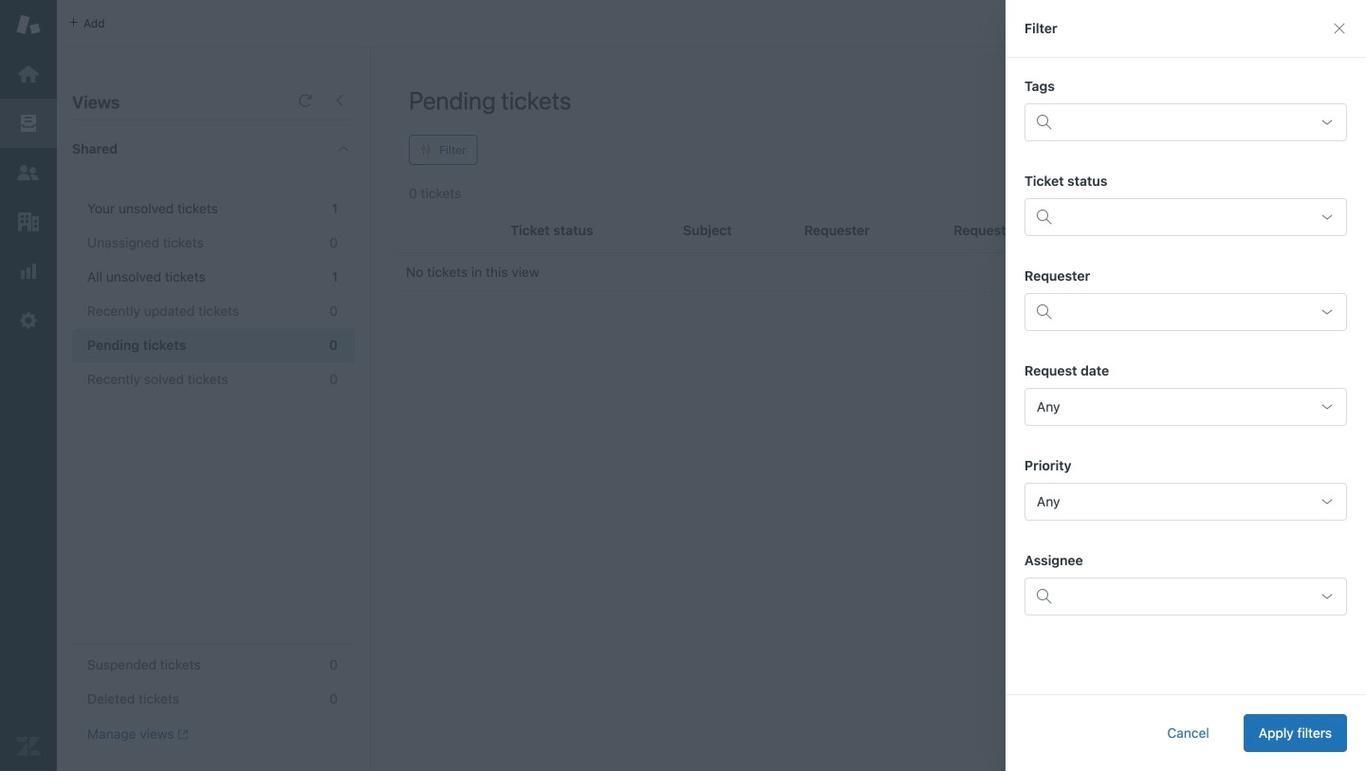 Task type: describe. For each thing, give the bounding box(es) containing it.
reporting image
[[16, 259, 41, 284]]

refresh views pane image
[[298, 93, 313, 108]]

get started image
[[16, 62, 41, 86]]

customers image
[[16, 160, 41, 185]]

zendesk support image
[[16, 12, 41, 37]]



Task type: locate. For each thing, give the bounding box(es) containing it.
admin image
[[16, 308, 41, 333]]

opens in a new tab image
[[174, 729, 189, 740]]

None field
[[1062, 107, 1307, 138], [1025, 388, 1347, 426], [1025, 483, 1347, 521], [1062, 107, 1307, 138], [1025, 388, 1347, 426], [1025, 483, 1347, 521]]

hide panel views image
[[332, 93, 347, 108]]

organizations image
[[16, 210, 41, 234]]

dialog
[[1006, 0, 1366, 771]]

main element
[[0, 0, 57, 771]]

close drawer image
[[1332, 21, 1347, 36]]

heading
[[57, 121, 370, 177]]

views image
[[16, 111, 41, 136]]

zendesk image
[[16, 734, 41, 759]]



